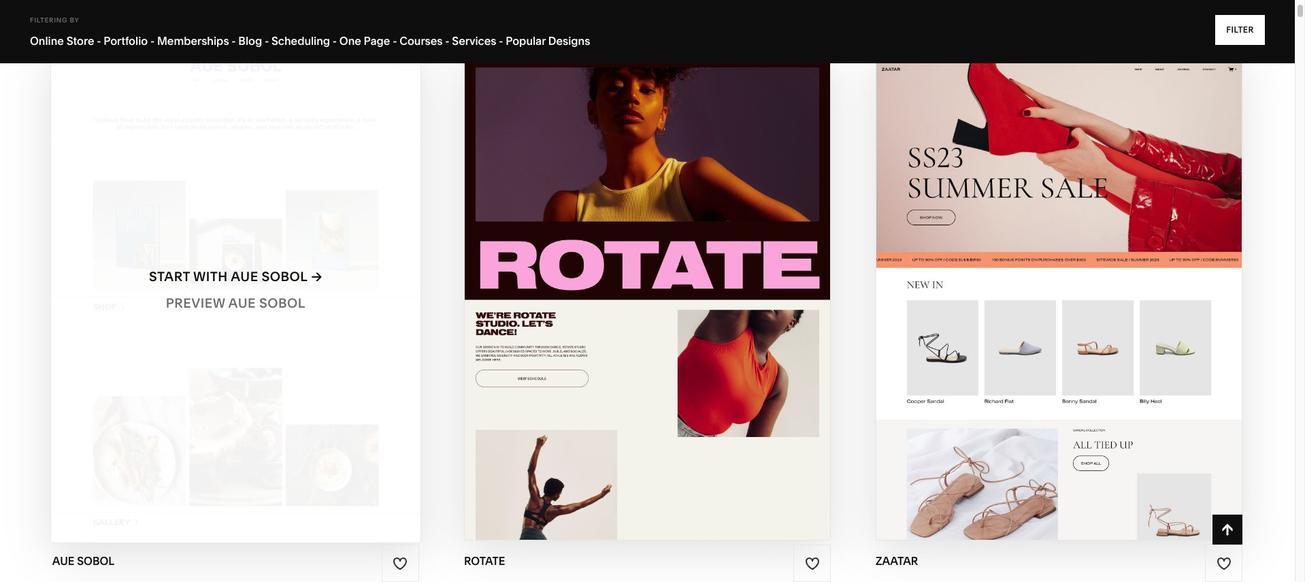 Task type: vqa. For each thing, say whether or not it's contained in the screenshot.
Started
no



Task type: describe. For each thing, give the bounding box(es) containing it.
start with aue sobol
[[149, 269, 308, 285]]

start with rotate button
[[574, 259, 722, 296]]

start for preview rotate
[[574, 269, 615, 285]]

start for preview zaatar
[[985, 269, 1026, 285]]

by
[[70, 16, 79, 24]]

start with zaatar button
[[985, 259, 1134, 296]]

rotate inside start with rotate button
[[656, 269, 707, 285]]

filtering by
[[30, 16, 79, 24]]

preview zaatar link
[[1002, 285, 1117, 323]]

back to top image
[[1221, 522, 1236, 537]]

1 - from the left
[[97, 34, 101, 48]]

4 - from the left
[[265, 34, 269, 48]]

7 - from the left
[[445, 34, 450, 48]]

scheduling
[[272, 34, 330, 48]]

filtering
[[30, 16, 68, 24]]

rotate inside 'preview rotate' link
[[654, 296, 705, 311]]

with for aue
[[193, 269, 228, 285]]

store for -
[[66, 34, 94, 48]]

preview rotate link
[[591, 285, 705, 323]]

2 vertical spatial sobol
[[77, 554, 115, 568]]

online for online store - portfolio - memberships - blog - scheduling - one page - courses - services - popular designs
[[30, 34, 64, 48]]

start with zaatar
[[985, 269, 1120, 285]]

rotate element
[[465, 52, 831, 540]]

courses
[[400, 34, 443, 48]]

filter
[[1227, 25, 1255, 35]]

40 )
[[226, 20, 248, 38]]

aue inside button
[[231, 269, 258, 285]]

1 vertical spatial aue
[[228, 296, 256, 311]]

2 - from the left
[[150, 34, 155, 48]]

preview rotate
[[591, 296, 705, 311]]

store for templates
[[102, 20, 141, 38]]

aue sobol
[[52, 554, 115, 568]]

add zaatar to your favorites list image
[[1217, 556, 1232, 571]]

)
[[243, 20, 248, 38]]

zaatar image
[[877, 52, 1243, 540]]

portfolio
[[104, 34, 148, 48]]

5 - from the left
[[333, 34, 337, 48]]

rotate image
[[465, 52, 831, 540]]

preview zaatar
[[1002, 296, 1117, 311]]

page
[[364, 34, 390, 48]]

preview for preview zaatar
[[1002, 296, 1062, 311]]

zaatar element
[[877, 52, 1243, 540]]



Task type: locate. For each thing, give the bounding box(es) containing it.
0 horizontal spatial store
[[66, 34, 94, 48]]

one
[[340, 34, 361, 48]]

start with rotate
[[574, 269, 707, 285]]

3 - from the left
[[232, 34, 236, 48]]

0 vertical spatial zaatar
[[1067, 269, 1120, 285]]

store down by
[[66, 34, 94, 48]]

with inside start with rotate button
[[618, 269, 653, 285]]

with up preview aue sobol
[[193, 269, 228, 285]]

start for preview aue sobol
[[149, 269, 190, 285]]

3 with from the left
[[1029, 269, 1064, 285]]

zaatar inside button
[[1067, 269, 1120, 285]]

2 horizontal spatial start
[[985, 269, 1026, 285]]

1 preview from the left
[[166, 296, 225, 311]]

preview for preview rotate
[[591, 296, 650, 311]]

1 vertical spatial rotate
[[654, 296, 705, 311]]

with up preview rotate
[[618, 269, 653, 285]]

0 vertical spatial aue
[[231, 269, 258, 285]]

add aue sobol to your favorites list image
[[393, 556, 408, 571]]

- left portfolio
[[97, 34, 101, 48]]

online left portfolio
[[52, 20, 99, 38]]

3 start from the left
[[985, 269, 1026, 285]]

- right blog on the left top
[[265, 34, 269, 48]]

with inside start with zaatar button
[[1029, 269, 1064, 285]]

online
[[52, 20, 99, 38], [30, 34, 64, 48]]

1 vertical spatial zaatar
[[1065, 296, 1117, 311]]

2 vertical spatial zaatar
[[876, 554, 919, 568]]

1 with from the left
[[193, 269, 228, 285]]

-
[[97, 34, 101, 48], [150, 34, 155, 48], [232, 34, 236, 48], [265, 34, 269, 48], [333, 34, 337, 48], [393, 34, 397, 48], [445, 34, 450, 48], [499, 34, 504, 48]]

2 vertical spatial rotate
[[464, 554, 506, 568]]

2 horizontal spatial preview
[[1002, 296, 1062, 311]]

- left one
[[333, 34, 337, 48]]

2 horizontal spatial with
[[1029, 269, 1064, 285]]

popular
[[506, 34, 546, 48]]

preview for preview aue sobol
[[166, 296, 225, 311]]

0 vertical spatial rotate
[[656, 269, 707, 285]]

preview aue sobol link
[[166, 285, 306, 323]]

online store - portfolio - memberships - blog - scheduling - one page - courses - services - popular designs
[[30, 34, 591, 48]]

1 start from the left
[[149, 269, 190, 285]]

preview aue sobol
[[166, 296, 306, 311]]

store right by
[[102, 20, 141, 38]]

- left blog on the left top
[[232, 34, 236, 48]]

with
[[193, 269, 228, 285], [618, 269, 653, 285], [1029, 269, 1064, 285]]

start
[[149, 269, 190, 285], [574, 269, 615, 285], [985, 269, 1026, 285]]

preview down start with rotate
[[591, 296, 650, 311]]

blog
[[239, 34, 262, 48]]

services
[[452, 34, 497, 48]]

aue
[[231, 269, 258, 285], [228, 296, 256, 311], [52, 554, 75, 568]]

- right portfolio
[[150, 34, 155, 48]]

templates
[[144, 20, 218, 38]]

1 horizontal spatial start
[[574, 269, 615, 285]]

filter button
[[1216, 15, 1266, 45]]

2 with from the left
[[618, 269, 653, 285]]

40
[[226, 20, 243, 38]]

with inside start with aue sobol button
[[193, 269, 228, 285]]

- left popular
[[499, 34, 504, 48]]

1 horizontal spatial with
[[618, 269, 653, 285]]

online down filtering
[[30, 34, 64, 48]]

3 preview from the left
[[1002, 296, 1062, 311]]

with for zaatar
[[1029, 269, 1064, 285]]

sobol inside button
[[262, 269, 308, 285]]

designs
[[548, 34, 591, 48]]

0 vertical spatial sobol
[[262, 269, 308, 285]]

sobol
[[262, 269, 308, 285], [259, 296, 306, 311], [77, 554, 115, 568]]

online for online store templates
[[52, 20, 99, 38]]

2 vertical spatial aue
[[52, 554, 75, 568]]

2 start from the left
[[574, 269, 615, 285]]

1 horizontal spatial store
[[102, 20, 141, 38]]

memberships
[[157, 34, 229, 48]]

online store templates
[[52, 20, 218, 38]]

8 - from the left
[[499, 34, 504, 48]]

rotate
[[656, 269, 707, 285], [654, 296, 705, 311], [464, 554, 506, 568]]

2 preview from the left
[[591, 296, 650, 311]]

aue sobol element
[[51, 50, 420, 542]]

0 horizontal spatial start
[[149, 269, 190, 285]]

start with aue sobol button
[[149, 259, 322, 296]]

0 horizontal spatial with
[[193, 269, 228, 285]]

aue sobol image
[[51, 50, 420, 542]]

store
[[102, 20, 141, 38], [66, 34, 94, 48]]

preview
[[166, 296, 225, 311], [591, 296, 650, 311], [1002, 296, 1062, 311]]

preview down start with zaatar
[[1002, 296, 1062, 311]]

1 horizontal spatial preview
[[591, 296, 650, 311]]

- right the courses
[[445, 34, 450, 48]]

preview down start with aue sobol
[[166, 296, 225, 311]]

- right page
[[393, 34, 397, 48]]

0 horizontal spatial preview
[[166, 296, 225, 311]]

add rotate to your favorites list image
[[805, 556, 820, 571]]

1 vertical spatial sobol
[[259, 296, 306, 311]]

with for rotate
[[618, 269, 653, 285]]

zaatar
[[1067, 269, 1120, 285], [1065, 296, 1117, 311], [876, 554, 919, 568]]

with up preview zaatar
[[1029, 269, 1064, 285]]

6 - from the left
[[393, 34, 397, 48]]



